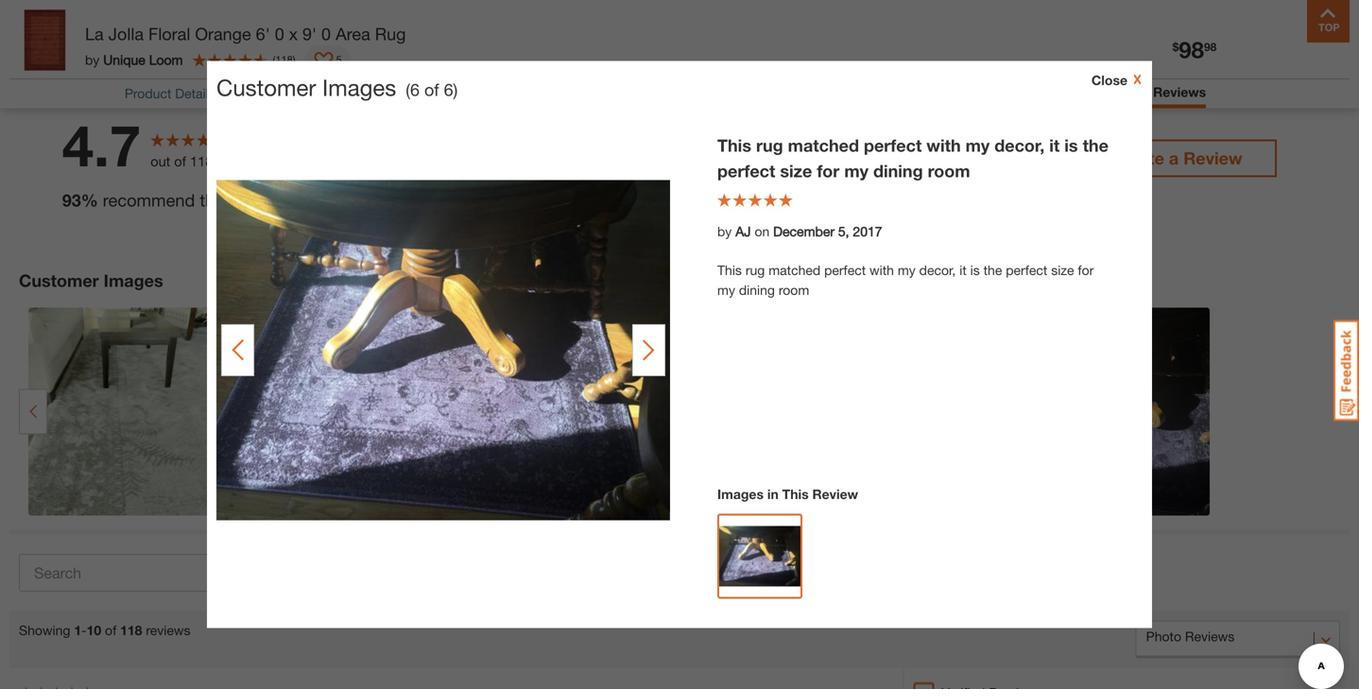 Task type: vqa. For each thing, say whether or not it's contained in the screenshot.
Availability on the bottom of the page
no



Task type: describe. For each thing, give the bounding box(es) containing it.
) inside customer images ( 6 of 6 )
[[453, 79, 458, 100]]

verified purchases only
[[639, 577, 779, 593]]

verified purchases only button
[[627, 564, 790, 602]]

la jolla floral orange 6' 0 x 9' 0 area rug
[[85, 24, 406, 44]]

5,
[[838, 224, 850, 239]]

jolla
[[108, 24, 144, 44]]

0 vertical spatial rug
[[756, 135, 783, 156]]

product details
[[125, 86, 215, 101]]

0 vertical spatial size
[[780, 161, 812, 181]]

write
[[1122, 148, 1165, 168]]

this
[[200, 190, 227, 211]]

1 6 from the left
[[410, 79, 420, 100]]

1 vertical spatial is
[[971, 262, 980, 278]]

0 vertical spatial out
[[32, 27, 51, 43]]

unique
[[103, 52, 145, 67]]

1 0 from the left
[[275, 24, 284, 44]]

0 vertical spatial matched
[[788, 135, 859, 156]]

6'
[[256, 24, 270, 44]]

0 horizontal spatial 5
[[70, 27, 77, 43]]

0 vertical spatial 118
[[275, 53, 293, 66]]

in
[[768, 486, 779, 502]]

0 horizontal spatial with
[[870, 262, 894, 278]]

customer reviews
[[1088, 84, 1207, 100]]

1 vertical spatial out
[[151, 153, 170, 169]]

0 vertical spatial )
[[293, 53, 295, 66]]

images in this review
[[718, 486, 858, 502]]

star icon image for 2
[[371, 183, 390, 201]]

specifications
[[436, 86, 520, 101]]

1 vertical spatial matched
[[769, 262, 821, 278]]

loom
[[149, 52, 183, 67]]

star icon image for 5
[[371, 81, 390, 99]]

0 horizontal spatial it
[[960, 262, 967, 278]]

details
[[175, 86, 215, 101]]

2
[[354, 183, 362, 201]]

0 horizontal spatial the
[[984, 262, 1002, 278]]

2017
[[853, 224, 883, 239]]

customer for customer images ( 6 of 6 )
[[217, 74, 316, 101]]

0 vertical spatial for
[[817, 161, 840, 181]]

by aj on december 5, 2017
[[718, 224, 883, 239]]

only
[[752, 577, 779, 593]]

2 0 from the left
[[321, 24, 331, 44]]

rug
[[375, 24, 406, 44]]

by unique loom
[[85, 52, 183, 67]]

0 vertical spatial 1
[[354, 217, 362, 235]]

area
[[336, 24, 370, 44]]

2 vertical spatial 118
[[120, 622, 142, 638]]

close
[[1092, 72, 1128, 88]]

0 vertical spatial room
[[928, 161, 971, 181]]

0 vertical spatial with
[[927, 135, 961, 156]]

product
[[232, 190, 292, 211]]

0 vertical spatial the
[[1083, 135, 1109, 156]]

thumbnail image
[[719, 526, 801, 587]]

0 horizontal spatial decor,
[[920, 262, 956, 278]]

customer images
[[19, 270, 163, 291]]

close image
[[1128, 72, 1143, 87]]

1 vertical spatial room
[[779, 282, 810, 298]]

floral
[[148, 24, 190, 44]]

0 vertical spatial dining
[[874, 161, 923, 181]]

2 vertical spatial images
[[718, 486, 764, 502]]

( 118 )
[[273, 53, 295, 66]]

Search text field
[[19, 554, 297, 592]]

by for by unique loom
[[85, 52, 100, 67]]

2 this rug matched perfect with my decor, it is the perfect size for my dining room from the top
[[718, 262, 1094, 298]]

write a review
[[1122, 148, 1243, 168]]

of inside customer images ( 6 of 6 )
[[424, 79, 439, 100]]

1 vertical spatial 5
[[354, 81, 362, 99]]

customer for customer images
[[19, 270, 99, 291]]

orange
[[195, 24, 251, 44]]

feedback link image
[[1334, 320, 1360, 422]]



Task type: locate. For each thing, give the bounding box(es) containing it.
0 horizontal spatial out
[[32, 27, 51, 43]]

star icon image
[[371, 81, 390, 99], [371, 183, 390, 201], [371, 217, 390, 235]]

showing
[[19, 622, 70, 638]]

by down la
[[85, 52, 100, 67]]

$ 98 98
[[1173, 36, 1217, 63]]

1 horizontal spatial is
[[1065, 135, 1078, 156]]

0
[[275, 24, 284, 44], [321, 24, 331, 44]]

verified
[[639, 577, 682, 593]]

0 vertical spatial 4.7
[[9, 27, 28, 43]]

0 horizontal spatial is
[[971, 262, 980, 278]]

98
[[1179, 36, 1204, 63], [1204, 40, 1217, 53]]

matched up december
[[788, 135, 859, 156]]

0 horizontal spatial review
[[813, 486, 858, 502]]

rug down on
[[746, 262, 765, 278]]

$
[[1173, 40, 1179, 53]]

1 vertical spatial size
[[1051, 262, 1075, 278]]

this down aj
[[718, 262, 742, 278]]

dining up the 2017
[[874, 161, 923, 181]]

1 vertical spatial decor,
[[920, 262, 956, 278]]

118 right 10
[[120, 622, 142, 638]]

1 horizontal spatial 6
[[444, 79, 453, 100]]

0 vertical spatial decor,
[[995, 135, 1045, 156]]

1 vertical spatial reviews
[[146, 622, 191, 638]]

1 star icon image from the top
[[371, 81, 390, 99]]

0 vertical spatial review
[[1184, 148, 1243, 168]]

reviews
[[217, 153, 263, 169], [146, 622, 191, 638]]

with
[[927, 135, 961, 156], [870, 262, 894, 278]]

images for customer images
[[104, 270, 163, 291]]

1 horizontal spatial size
[[1051, 262, 1075, 278]]

size
[[780, 161, 812, 181], [1051, 262, 1075, 278]]

1 horizontal spatial the
[[1083, 135, 1109, 156]]

4.7 left la
[[9, 27, 28, 43]]

1 vertical spatial (
[[406, 79, 410, 100]]

1 horizontal spatial 1
[[354, 217, 362, 235]]

1 left 10
[[74, 622, 81, 638]]

1 vertical spatial with
[[870, 262, 894, 278]]

the
[[1083, 135, 1109, 156], [984, 262, 1002, 278]]

4.7
[[9, 27, 28, 43], [62, 111, 141, 179]]

1 horizontal spatial review
[[1184, 148, 1243, 168]]

this rug matched perfect with my decor, it is the perfect size for my dining room down the 2017
[[718, 262, 1094, 298]]

customer images ( 6 of 6 )
[[217, 74, 458, 101]]

2 star icon image from the top
[[371, 183, 390, 201]]

1 vertical spatial this rug matched perfect with my decor, it is the perfect size for my dining room
[[718, 262, 1094, 298]]

93 % recommend this product
[[62, 190, 292, 211]]

review right a at the right top
[[1184, 148, 1243, 168]]

5
[[70, 27, 77, 43], [354, 81, 362, 99], [967, 149, 975, 167]]

1 horizontal spatial 4.7
[[62, 111, 141, 179]]

2 horizontal spatial customer
[[1088, 84, 1150, 100]]

by left aj
[[718, 224, 732, 239]]

2 horizontal spatial images
[[718, 486, 764, 502]]

1 horizontal spatial customer
[[217, 74, 316, 101]]

matched
[[788, 135, 859, 156], [769, 262, 821, 278]]

by for by aj on december 5, 2017
[[718, 224, 732, 239]]

0 horizontal spatial 4.7
[[9, 27, 28, 43]]

2 vertical spatial this
[[782, 486, 809, 502]]

1 vertical spatial rug
[[746, 262, 765, 278]]

0 horizontal spatial (
[[273, 53, 275, 66]]

1 vertical spatial 118
[[190, 153, 213, 169]]

( down rug
[[406, 79, 410, 100]]

this up aj
[[718, 135, 752, 156]]

1 horizontal spatial out
[[151, 153, 170, 169]]

4.7 up %
[[62, 111, 141, 179]]

this rug matched perfect with my decor, it is the perfect size for my dining room
[[718, 135, 1109, 181], [718, 262, 1094, 298]]

2 horizontal spatial 5
[[967, 149, 975, 167]]

1 horizontal spatial it
[[1050, 135, 1060, 156]]

reviews
[[1154, 84, 1207, 100]]

0 horizontal spatial 6
[[410, 79, 420, 100]]

0 vertical spatial it
[[1050, 135, 1060, 156]]

is
[[1065, 135, 1078, 156], [971, 262, 980, 278]]

1 vertical spatial review
[[813, 486, 858, 502]]

1 horizontal spatial for
[[1078, 262, 1094, 278]]

top button
[[1308, 0, 1350, 43]]

93
[[62, 190, 81, 211]]

118 up the 'this'
[[190, 153, 213, 169]]

98 right $
[[1204, 40, 1217, 53]]

( inside customer images ( 6 of 6 )
[[406, 79, 410, 100]]

out of 118 reviews
[[151, 153, 263, 169]]

2 horizontal spatial 118
[[275, 53, 293, 66]]

customer down 93
[[19, 270, 99, 291]]

4.7 out of 5
[[9, 27, 77, 43]]

by inside customer images main content
[[718, 224, 732, 239]]

1
[[354, 217, 362, 235], [74, 622, 81, 638]]

0 horizontal spatial reviews
[[146, 622, 191, 638]]

images down recommend
[[104, 270, 163, 291]]

1 vertical spatial 4.7
[[62, 111, 141, 179]]

product image image
[[14, 9, 76, 71]]

images
[[322, 74, 396, 101], [104, 270, 163, 291], [718, 486, 764, 502]]

0 vertical spatial by
[[85, 52, 100, 67]]

dining down on
[[739, 282, 775, 298]]

product details button
[[125, 86, 215, 101], [125, 86, 215, 101]]

1 horizontal spatial )
[[453, 79, 458, 100]]

2 vertical spatial star icon image
[[371, 217, 390, 235]]

1 this rug matched perfect with my decor, it is the perfect size for my dining room from the top
[[718, 135, 1109, 181]]

out left la
[[32, 27, 51, 43]]

it
[[1050, 135, 1060, 156], [960, 262, 967, 278]]

review inside customer images main content
[[813, 486, 858, 502]]

1 horizontal spatial images
[[322, 74, 396, 101]]

product
[[125, 86, 171, 101]]

aj
[[736, 224, 751, 239]]

0 horizontal spatial size
[[780, 161, 812, 181]]

1 horizontal spatial dining
[[874, 161, 923, 181]]

la
[[85, 24, 104, 44]]

review right in
[[813, 486, 858, 502]]

0 vertical spatial 5
[[70, 27, 77, 43]]

room
[[928, 161, 971, 181], [779, 282, 810, 298]]

dining
[[874, 161, 923, 181], [739, 282, 775, 298]]

1 vertical spatial by
[[718, 224, 732, 239]]

2 vertical spatial 5
[[967, 149, 975, 167]]

%
[[81, 190, 98, 211]]

out
[[32, 27, 51, 43], [151, 153, 170, 169]]

0 right 9'
[[321, 24, 331, 44]]

-
[[81, 622, 87, 638]]

for
[[817, 161, 840, 181], [1078, 262, 1094, 278]]

10
[[87, 622, 101, 638]]

star icon image for 1
[[371, 217, 390, 235]]

customer left reviews
[[1088, 84, 1150, 100]]

0 horizontal spatial 1
[[74, 622, 81, 638]]

9'
[[303, 24, 317, 44]]

on
[[755, 224, 770, 239]]

matched down by aj on december 5, 2017
[[769, 262, 821, 278]]

this right in
[[782, 486, 809, 502]]

0 horizontal spatial customer
[[19, 270, 99, 291]]

customer images main content
[[0, 0, 1360, 689]]

purchases
[[686, 577, 748, 593]]

( down la jolla floral orange 6' 0 x 9' 0 area rug
[[273, 53, 275, 66]]

rug
[[756, 135, 783, 156], [746, 262, 765, 278]]

images left in
[[718, 486, 764, 502]]

(118)
[[162, 27, 191, 43]]

1 down 2
[[354, 217, 362, 235]]

1 vertical spatial )
[[453, 79, 458, 100]]

this
[[718, 135, 752, 156], [718, 262, 742, 278], [782, 486, 809, 502]]

specifications button
[[436, 86, 520, 101], [436, 86, 520, 101]]

my
[[966, 135, 990, 156], [845, 161, 869, 181], [898, 262, 916, 278], [718, 282, 735, 298]]

1 vertical spatial dining
[[739, 282, 775, 298]]

1 vertical spatial the
[[984, 262, 1002, 278]]

by
[[85, 52, 100, 67], [718, 224, 732, 239]]

showing 1 - 10 of 118 reviews
[[19, 622, 191, 638]]

0 vertical spatial star icon image
[[371, 81, 390, 99]]

customer inside main content
[[217, 74, 316, 101]]

a
[[1169, 148, 1179, 168]]

0 vertical spatial this rug matched perfect with my decor, it is the perfect size for my dining room
[[718, 135, 1109, 181]]

1 horizontal spatial (
[[406, 79, 410, 100]]

perfect
[[864, 135, 922, 156], [718, 161, 776, 181], [824, 262, 866, 278], [1006, 262, 1048, 278]]

)
[[293, 53, 295, 66], [453, 79, 458, 100]]

0 vertical spatial is
[[1065, 135, 1078, 156]]

1 horizontal spatial with
[[927, 135, 961, 156]]

1 vertical spatial it
[[960, 262, 967, 278]]

3 star icon image from the top
[[371, 217, 390, 235]]

1 vertical spatial images
[[104, 270, 163, 291]]

1 vertical spatial for
[[1078, 262, 1094, 278]]

2 6 from the left
[[444, 79, 453, 100]]

0 horizontal spatial )
[[293, 53, 295, 66]]

0 horizontal spatial 118
[[120, 622, 142, 638]]

review
[[1184, 148, 1243, 168], [813, 486, 858, 502]]

out up recommend
[[151, 153, 170, 169]]

1 horizontal spatial 5
[[354, 81, 362, 99]]

of
[[54, 27, 66, 43], [424, 79, 439, 100], [174, 153, 186, 169], [105, 622, 116, 638]]

0 vertical spatial images
[[322, 74, 396, 101]]

review inside 'button'
[[1184, 148, 1243, 168]]

0 horizontal spatial room
[[779, 282, 810, 298]]

reviews up product
[[217, 153, 263, 169]]

0 horizontal spatial dining
[[739, 282, 775, 298]]

0 horizontal spatial images
[[104, 270, 163, 291]]

1 horizontal spatial reviews
[[217, 153, 263, 169]]

4.7 for 4.7 out of 5
[[9, 27, 28, 43]]

customer down ( 118 )
[[217, 74, 316, 101]]

118 down x
[[275, 53, 293, 66]]

rug up on
[[756, 135, 783, 156]]

(
[[273, 53, 275, 66], [406, 79, 410, 100]]

close link
[[1092, 70, 1143, 90]]

x
[[289, 24, 298, 44]]

1 horizontal spatial decor,
[[995, 135, 1045, 156]]

write a review button
[[1088, 139, 1277, 177]]

98 up reviews
[[1179, 36, 1204, 63]]

0 horizontal spatial 0
[[275, 24, 284, 44]]

1 horizontal spatial 0
[[321, 24, 331, 44]]

images for customer images ( 6 of 6 )
[[322, 74, 396, 101]]

0 vertical spatial this
[[718, 135, 752, 156]]

customer
[[217, 74, 316, 101], [1088, 84, 1150, 100], [19, 270, 99, 291]]

6
[[410, 79, 420, 100], [444, 79, 453, 100]]

0 horizontal spatial for
[[817, 161, 840, 181]]

98 inside $ 98 98
[[1204, 40, 1217, 53]]

0 vertical spatial reviews
[[217, 153, 263, 169]]

recommend
[[103, 190, 195, 211]]

images down area
[[322, 74, 396, 101]]

1 vertical spatial 1
[[74, 622, 81, 638]]

0 vertical spatial (
[[273, 53, 275, 66]]

decor,
[[995, 135, 1045, 156], [920, 262, 956, 278]]

customer reviews button
[[1088, 84, 1207, 104], [1088, 84, 1207, 100]]

118
[[275, 53, 293, 66], [190, 153, 213, 169], [120, 622, 142, 638]]

customer for customer reviews
[[1088, 84, 1150, 100]]

december
[[774, 224, 835, 239]]

4.7 for 4.7
[[62, 111, 141, 179]]

0 left x
[[275, 24, 284, 44]]

1 vertical spatial star icon image
[[371, 183, 390, 201]]

this rug matched perfect with my decor, it is the perfect size for my dining room up the 2017
[[718, 135, 1109, 181]]

1 horizontal spatial 118
[[190, 153, 213, 169]]

1 vertical spatial this
[[718, 262, 742, 278]]

reviews down search text field
[[146, 622, 191, 638]]



